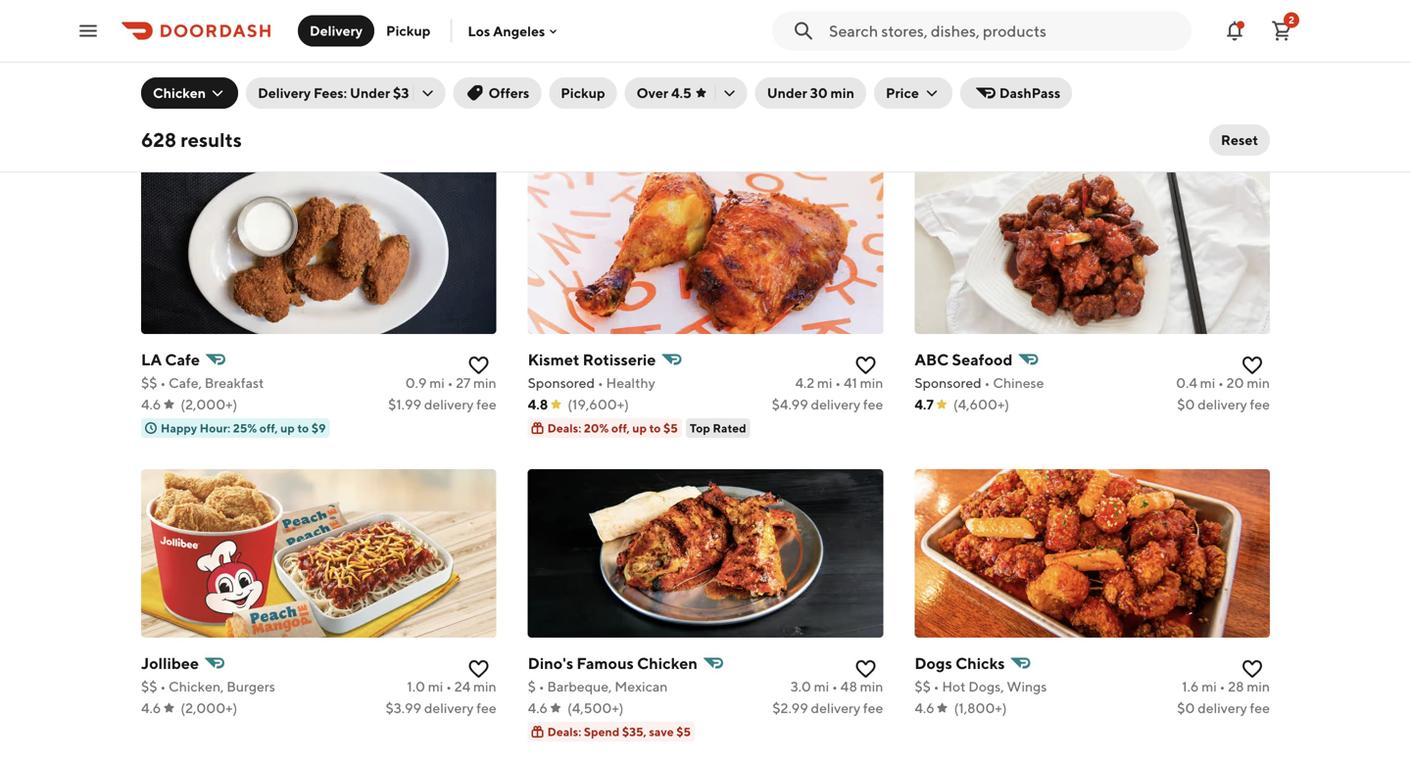 Task type: locate. For each thing, give the bounding box(es) containing it.
dogs chicks up hot on the bottom of page
[[915, 654, 1005, 673]]

min right 41
[[860, 375, 883, 391]]

fee for seafood
[[1250, 397, 1270, 413]]

to left $9
[[297, 422, 309, 435]]

4.2
[[795, 375, 815, 391]]

sponsored down kismet
[[528, 375, 595, 391]]

0 horizontal spatial dino's famous chicken
[[141, 97, 286, 113]]

open menu image
[[76, 19, 100, 43]]

min right '27'
[[473, 375, 497, 391]]

0 horizontal spatial dino's
[[141, 97, 180, 113]]

1 horizontal spatial dogs
[[915, 654, 953, 673]]

2 (2,000+) from the top
[[181, 700, 237, 717]]

meal
[[1224, 44, 1260, 62]]

$5 right save
[[677, 725, 691, 739]]

2 horizontal spatial famous
[[775, 97, 824, 113]]

88%(333)
[[991, 46, 1051, 62]]

seafood
[[952, 351, 1013, 369]]

4.6
[[523, 91, 543, 107], [904, 95, 924, 111], [141, 116, 161, 132], [141, 397, 161, 413], [141, 700, 161, 717], [528, 700, 548, 717], [915, 700, 935, 717]]

0 horizontal spatial chicks
[[367, 97, 409, 113]]

results
[[181, 128, 242, 151]]

dogs
[[332, 97, 364, 113], [915, 654, 953, 673]]

burgers
[[227, 679, 275, 695]]

chicken up (7,100+)
[[599, 71, 651, 87]]

famous up $ • barbeque, mexican
[[577, 654, 634, 673]]

0 horizontal spatial wings
[[581, 22, 628, 41]]

under 30 min button
[[755, 77, 866, 109]]

2 deals: from the top
[[548, 725, 582, 739]]

1 horizontal spatial dino's
[[528, 654, 574, 673]]

28
[[1228, 679, 1244, 695]]

fee down 1.6 mi • 28 min
[[1250, 700, 1270, 717]]

1 horizontal spatial sponsored
[[915, 375, 982, 391]]

• left '27'
[[447, 375, 453, 391]]

1 horizontal spatial chicks
[[956, 654, 1005, 673]]

pickup right the
[[561, 85, 605, 101]]

4.6 down chicken button
[[141, 116, 161, 132]]

(4,600+)
[[954, 397, 1010, 413]]

chicks up $$ • hot dogs, wings
[[956, 654, 1005, 673]]

kluckin wings (12 pcs)
[[523, 22, 687, 41]]

$17.94
[[141, 67, 180, 83]]

los angeles button
[[468, 23, 561, 39]]

$$ down the jollibee
[[141, 679, 157, 695]]

0 vertical spatial delivery
[[310, 23, 363, 39]]

2 $​0 from the top
[[1177, 700, 1195, 717]]

$9
[[312, 422, 326, 435]]

1 off, from the left
[[260, 422, 278, 435]]

0 vertical spatial pickup
[[386, 23, 431, 39]]

dino's
[[141, 97, 180, 113], [528, 654, 574, 673]]

up
[[280, 422, 295, 435], [632, 422, 647, 435]]

abc
[[915, 351, 949, 369]]

0 horizontal spatial off,
[[260, 422, 278, 435]]

$​0 down 0.4
[[1177, 397, 1195, 413]]

0 horizontal spatial pickup
[[386, 23, 431, 39]]

1 horizontal spatial to
[[649, 422, 661, 435]]

fee down 0.9 mi • 27 min
[[477, 397, 497, 413]]

dino's up $
[[528, 654, 574, 673]]

delivery down 3.0 mi • 48 min
[[811, 700, 861, 717]]

0 vertical spatial wings
[[581, 22, 628, 41]]

sweet
[[388, 22, 433, 41]]

0 horizontal spatial to
[[297, 422, 309, 435]]

price
[[886, 85, 919, 101]]

chicken tarna plate
[[904, 22, 1050, 41]]

delivery for delivery
[[310, 23, 363, 39]]

• up (19,600+)
[[598, 375, 604, 391]]

$​0 delivery fee down 1.6 mi • 28 min
[[1177, 700, 1270, 717]]

deals: left the spend
[[548, 725, 582, 739]]

under inside button
[[767, 85, 807, 101]]

sponsored for kismet
[[528, 375, 595, 391]]

louisiana famous fried chicken
[[714, 97, 915, 113]]

1 horizontal spatial famous
[[577, 654, 634, 673]]

0.4 mi • 20 min
[[1176, 375, 1270, 391]]

(4,500+) down $ • barbeque, mexican
[[567, 700, 624, 717]]

0 vertical spatial $​0
[[1177, 397, 1195, 413]]

4.8
[[528, 397, 548, 413]]

1 horizontal spatial up
[[632, 422, 647, 435]]

mexican
[[615, 679, 668, 695]]

$5 left top
[[664, 422, 678, 435]]

jollibee
[[141, 654, 199, 673]]

4.6 left (1,800+)
[[915, 700, 935, 717]]

pickup button right the
[[549, 77, 617, 109]]

1 deals: from the top
[[548, 422, 582, 435]]

chicken up mexican
[[637, 654, 698, 673]]

fee down 0.4 mi • 20 min
[[1250, 397, 1270, 413]]

1 horizontal spatial off,
[[612, 422, 630, 435]]

• left 28
[[1220, 679, 1226, 695]]

0 horizontal spatial (4,500+)
[[181, 116, 237, 132]]

delivery down 4.2 mi • 41 min
[[811, 397, 861, 413]]

zankou chicken
[[904, 75, 1006, 91]]

mi right 3.0
[[814, 679, 829, 695]]

1 sponsored from the left
[[528, 375, 595, 391]]

delivery down 93%(129) at the top left of page
[[258, 85, 311, 101]]

fee for rotisserie
[[863, 397, 883, 413]]

0 horizontal spatial dogs
[[332, 97, 364, 113]]

chicken down zankou
[[863, 97, 915, 113]]

under 30 min
[[767, 85, 855, 101]]

dino's for (4,500+)
[[141, 97, 180, 113]]

mi for rotisserie
[[817, 375, 833, 391]]

pickup button up 86%(217)
[[374, 15, 442, 47]]

sponsored • healthy
[[528, 375, 656, 391]]

1.0 mi • 24 min
[[407, 679, 497, 695]]

sandwich
[[1095, 44, 1166, 62]]

min for rotisserie
[[860, 375, 883, 391]]

0 horizontal spatial famous
[[183, 97, 231, 113]]

2 $​0 delivery fee from the top
[[1177, 700, 1270, 717]]

min right 28
[[1247, 679, 1270, 695]]

1 vertical spatial dino's
[[528, 654, 574, 673]]

famous for 3.0 mi • 48 min
[[577, 654, 634, 673]]

1 vertical spatial (2,000+)
[[181, 700, 237, 717]]

chicken up pieces)
[[714, 22, 774, 41]]

min right 20
[[1247, 375, 1270, 391]]

1 horizontal spatial dogs chicks
[[915, 654, 1005, 673]]

$$ left hot on the bottom of page
[[915, 679, 931, 695]]

0 horizontal spatial pickup button
[[374, 15, 442, 47]]

$​0 delivery fee
[[1177, 397, 1270, 413], [1177, 700, 1270, 717]]

1 $​0 from the top
[[1177, 397, 1195, 413]]

min right 48
[[860, 679, 883, 695]]

chicks down $16.99 •
[[367, 97, 409, 113]]

kluckin up (7,100+)
[[549, 71, 596, 87]]

0 vertical spatial $​0 delivery fee
[[1177, 397, 1270, 413]]

1/2
[[141, 22, 164, 41]]

2 to from the left
[[649, 422, 661, 435]]

off, right '20%'
[[612, 422, 630, 435]]

(2,000+)
[[181, 397, 237, 413], [181, 700, 237, 717]]

charbroiled
[[167, 22, 255, 41]]

chicken up $17.94 •
[[141, 44, 202, 62]]

(4,500+) down chicken button
[[181, 116, 237, 132]]

0 vertical spatial dino's
[[141, 97, 180, 113]]

wings right dogs,
[[1007, 679, 1047, 695]]

$$ for la cafe
[[141, 375, 157, 391]]

tarna
[[968, 22, 1009, 41]]

sponsored • chinese
[[915, 375, 1044, 391]]

0 vertical spatial deals:
[[548, 422, 582, 435]]

dino's famous chicken for (4,500+)
[[141, 97, 286, 113]]

to left top
[[649, 422, 661, 435]]

dino's down $17.94
[[141, 97, 180, 113]]

delivery up $16.99
[[310, 23, 363, 39]]

mi for seafood
[[1200, 375, 1216, 391]]

chicken
[[714, 22, 774, 41], [904, 22, 965, 41], [1138, 22, 1199, 41], [141, 44, 202, 62], [332, 44, 393, 62], [599, 71, 651, 87], [954, 75, 1006, 91], [153, 85, 206, 101], [234, 97, 286, 113], [863, 97, 915, 113], [637, 654, 698, 673]]

fee for chicks
[[1250, 700, 1270, 717]]

$​0 delivery fee for abc seafood
[[1177, 397, 1270, 413]]

• right $
[[539, 679, 545, 695]]

chicken down 93%(129) at the top left of page
[[234, 97, 286, 113]]

0 vertical spatial dino's famous chicken
[[141, 97, 286, 113]]

1 horizontal spatial dino's famous chicken
[[528, 654, 698, 673]]

dogs up hot on the bottom of page
[[915, 654, 953, 673]]

delivery down 1.6 mi • 28 min
[[1198, 700, 1248, 717]]

kluckin
[[523, 22, 578, 41], [549, 71, 596, 87]]

dino's famous chicken
[[141, 97, 286, 113], [528, 654, 698, 673]]

$3.99
[[386, 700, 422, 717]]

1 vertical spatial (4,500+)
[[567, 700, 624, 717]]

happy
[[161, 422, 197, 435]]

(2,000+) down $$ • cafe, breakfast
[[181, 397, 237, 413]]

up left $9
[[280, 422, 295, 435]]

(12
[[632, 22, 653, 41]]

dogs,
[[969, 679, 1004, 695]]

1 horizontal spatial pickup
[[561, 85, 605, 101]]

famous down 83%(141)
[[775, 97, 824, 113]]

1 horizontal spatial (4,500+)
[[567, 700, 624, 717]]

min for cafe
[[473, 375, 497, 391]]

under left 30
[[767, 85, 807, 101]]

kismet rotisserie
[[528, 351, 656, 369]]

$​0
[[1177, 397, 1195, 413], [1177, 700, 1195, 717]]

delivery inside button
[[310, 23, 363, 39]]

86%(217)
[[419, 67, 475, 83]]

0 horizontal spatial dogs chicks
[[332, 97, 409, 113]]

0 vertical spatial dogs chicks
[[332, 97, 409, 113]]

0 vertical spatial pickup button
[[374, 15, 442, 47]]

up right '20%'
[[632, 422, 647, 435]]

delivery button
[[298, 15, 374, 47]]

chicken down tortillas
[[153, 85, 206, 101]]

famous for (4,500+)
[[183, 97, 231, 113]]

1 horizontal spatial under
[[767, 85, 807, 101]]

mi right the 1.6
[[1202, 679, 1217, 695]]

0 vertical spatial kluckin
[[523, 22, 578, 41]]

1 up from the left
[[280, 422, 295, 435]]

dino's famous chicken up 'results'
[[141, 97, 286, 113]]

delivery down 0.9 mi • 27 min
[[424, 397, 474, 413]]

mi right 0.4
[[1200, 375, 1216, 391]]

1 vertical spatial pickup button
[[549, 77, 617, 109]]

fee down 3.0 mi • 48 min
[[863, 700, 883, 717]]

3.0
[[791, 679, 811, 695]]

mi for cafe
[[430, 375, 445, 391]]

$3
[[393, 85, 409, 101]]

kluckin up the
[[523, 22, 578, 41]]

1 vertical spatial deals:
[[548, 725, 582, 739]]

deals: for deals: 20% off, up to $5
[[548, 422, 582, 435]]

(7,100+)
[[562, 91, 613, 107]]

over 4.5 button
[[625, 77, 748, 109]]

628 results
[[141, 128, 242, 151]]

1 vertical spatial dino's famous chicken
[[528, 654, 698, 673]]

mi right 4.2
[[817, 375, 833, 391]]

4.6 down the
[[523, 91, 543, 107]]

0 horizontal spatial sponsored
[[528, 375, 595, 391]]

reset button
[[1210, 124, 1270, 156]]

chicken up deluxe
[[1138, 22, 1199, 41]]

delivery for famous
[[811, 700, 861, 717]]

1 $​0 delivery fee from the top
[[1177, 397, 1270, 413]]

0 horizontal spatial up
[[280, 422, 295, 435]]

min
[[831, 85, 855, 101], [473, 375, 497, 391], [860, 375, 883, 391], [1247, 375, 1270, 391], [473, 679, 497, 695], [860, 679, 883, 695], [1247, 679, 1270, 695]]

famous up 'results'
[[183, 97, 231, 113]]

1 vertical spatial $​0 delivery fee
[[1177, 700, 1270, 717]]

delivery fees: under $3
[[258, 85, 409, 101]]

2 sponsored from the left
[[915, 375, 982, 391]]

$​0 delivery fee down 0.4 mi • 20 min
[[1177, 397, 1270, 413]]

1 to from the left
[[297, 422, 309, 435]]

min for chicks
[[1247, 679, 1270, 695]]

wings
[[581, 22, 628, 41], [1007, 679, 1047, 695]]

4.2 mi • 41 min
[[795, 375, 883, 391]]

0 vertical spatial (2,000+)
[[181, 397, 237, 413]]

pickup right korean
[[386, 23, 431, 39]]

1 vertical spatial $5
[[677, 725, 691, 739]]

under down $16.99 •
[[350, 85, 390, 101]]

1 (2,000+) from the top
[[181, 397, 237, 413]]

delivery
[[310, 23, 363, 39], [258, 85, 311, 101]]

sponsored down abc seafood
[[915, 375, 982, 391]]

1 horizontal spatial wings
[[1007, 679, 1047, 695]]

1 items, open order cart image
[[1270, 19, 1294, 43]]

to
[[297, 422, 309, 435], [649, 422, 661, 435]]

•
[[952, 46, 958, 62], [186, 67, 192, 83], [379, 67, 385, 83], [762, 67, 768, 83], [160, 375, 166, 391], [447, 375, 453, 391], [598, 375, 604, 391], [835, 375, 841, 391], [985, 375, 990, 391], [1218, 375, 1224, 391], [160, 679, 166, 695], [446, 679, 452, 695], [539, 679, 545, 695], [832, 679, 838, 695], [934, 679, 940, 695], [1220, 679, 1226, 695]]

plate
[[1012, 22, 1050, 41]]

2 under from the left
[[767, 85, 807, 101]]

min down 83%(141)
[[831, 85, 855, 101]]

4.6 down zankou
[[904, 95, 924, 111]]

1 vertical spatial $​0
[[1177, 700, 1195, 717]]

(2,000+) down $$ • chicken, burgers
[[181, 700, 237, 717]]

chicken inside button
[[153, 85, 206, 101]]

dogs chicks down $16.99 •
[[332, 97, 409, 113]]

$$ down la
[[141, 375, 157, 391]]

1 vertical spatial delivery
[[258, 85, 311, 101]]

wings left (12
[[581, 22, 628, 41]]

41
[[844, 375, 858, 391]]

dogs chicks
[[332, 97, 409, 113], [915, 654, 1005, 673]]

0 vertical spatial (4,500+)
[[181, 116, 237, 132]]

save
[[649, 725, 674, 739]]

fee down 4.2 mi • 41 min
[[863, 397, 883, 413]]

spicy
[[1095, 22, 1135, 41]]

dino's famous chicken for 3.0 mi • 48 min
[[528, 654, 698, 673]]

1 vertical spatial kluckin
[[549, 71, 596, 87]]

24
[[455, 679, 471, 695]]

min for famous
[[860, 679, 883, 695]]

• left 24
[[446, 679, 452, 695]]

dino's famous chicken up $ • barbeque, mexican
[[528, 654, 698, 673]]

chicken inside chicken combo (3 pieces)
[[714, 22, 774, 41]]

$
[[528, 679, 536, 695]]

deals: left '20%'
[[548, 422, 582, 435]]

delivery for chicks
[[1198, 700, 1248, 717]]

0 horizontal spatial under
[[350, 85, 390, 101]]

(2,000+) for jollibee
[[181, 700, 237, 717]]

• down the jollibee
[[160, 679, 166, 695]]

fee for cafe
[[477, 397, 497, 413]]

off, right 25%
[[260, 422, 278, 435]]



Task type: vqa. For each thing, say whether or not it's contained in the screenshot.
the bottommost Dino'S Famous Chicken
yes



Task type: describe. For each thing, give the bounding box(es) containing it.
rotisserie
[[583, 351, 656, 369]]

• left 41
[[835, 375, 841, 391]]

chicken up $18.99 •
[[904, 22, 965, 41]]

1 under from the left
[[350, 85, 390, 101]]

notification bell image
[[1223, 19, 1247, 43]]

1 vertical spatial dogs chicks
[[915, 654, 1005, 673]]

• right $10.99 at top
[[762, 67, 768, 83]]

1.0
[[407, 679, 425, 695]]

0 vertical spatial dogs
[[332, 97, 364, 113]]

0 vertical spatial $5
[[664, 422, 678, 435]]

2 up from the left
[[632, 422, 647, 435]]

top
[[690, 422, 711, 435]]

mi right the 1.0
[[428, 679, 443, 695]]

korean
[[332, 22, 384, 41]]

delivery for seafood
[[1198, 397, 1248, 413]]

0.4
[[1176, 375, 1198, 391]]

(19,600+)
[[568, 397, 629, 413]]

delivery for delivery fees: under $3
[[258, 85, 311, 101]]

fried
[[827, 97, 860, 113]]

$10.99 •
[[714, 67, 768, 83]]

top rated
[[690, 422, 747, 435]]

• left 48
[[832, 679, 838, 695]]

$1.99 delivery fee
[[388, 397, 497, 413]]

fee down 1.0 mi • 24 min
[[477, 700, 497, 717]]

healthy
[[606, 375, 656, 391]]

min inside button
[[831, 85, 855, 101]]

$3.99 delivery fee
[[386, 700, 497, 717]]

&
[[141, 65, 151, 84]]

chicken up (12,100+)
[[954, 75, 1006, 91]]

mi for chicks
[[1202, 679, 1217, 695]]

1.6 mi • 28 min
[[1182, 679, 1270, 695]]

offers
[[489, 85, 530, 101]]

offers button
[[453, 77, 541, 109]]

• left 20
[[1218, 375, 1224, 391]]

delivery for rotisserie
[[811, 397, 861, 413]]

628
[[141, 128, 177, 151]]

$$ for jollibee
[[141, 679, 157, 695]]

chicken inside spicy chicken sandwich deluxe meal
[[1138, 22, 1199, 41]]

$4.99 delivery fee
[[772, 397, 883, 413]]

deals: for deals: spend $35, save $5
[[548, 725, 582, 739]]

cafe
[[165, 351, 200, 369]]

la
[[141, 351, 162, 369]]

$10.99
[[714, 67, 757, 83]]

$$ for dogs chicks
[[915, 679, 931, 695]]

83%(141)
[[802, 67, 856, 83]]

$16.99
[[332, 67, 374, 83]]

30
[[810, 85, 828, 101]]

(1,800+)
[[954, 700, 1007, 717]]

happy hour: 25% off, up to $9
[[161, 422, 326, 435]]

4.6 down the jollibee
[[141, 700, 161, 717]]

• left hot on the bottom of page
[[934, 679, 940, 695]]

sponsored for abc
[[915, 375, 982, 391]]

• right $16.99
[[379, 67, 385, 83]]

$​0 for abc seafood
[[1177, 397, 1195, 413]]

deals: spend $35, save $5
[[548, 725, 691, 739]]

barbeque,
[[547, 679, 612, 695]]

0.9 mi • 27 min
[[406, 375, 497, 391]]

chicken combo (3 pieces)
[[714, 22, 849, 62]]

• up zankou chicken on the right top of page
[[952, 46, 958, 62]]

20%
[[584, 422, 609, 435]]

deals: 20% off, up to $5
[[548, 422, 678, 435]]

1 vertical spatial dogs
[[915, 654, 953, 673]]

los
[[468, 23, 490, 39]]

1 vertical spatial wings
[[1007, 679, 1047, 695]]

hot
[[942, 679, 966, 695]]

• up (4,600+)
[[985, 375, 990, 391]]

min for seafood
[[1247, 375, 1270, 391]]

$17.94 •
[[141, 67, 192, 83]]

1.6
[[1182, 679, 1199, 695]]

popcorn
[[437, 22, 498, 41]]

angeles
[[493, 23, 545, 39]]

4.6 up 'happy'
[[141, 397, 161, 413]]

1/2 charbroiled chicken w/ fries, slaw & tortillas
[[141, 22, 305, 84]]

48
[[841, 679, 858, 695]]

min right 24
[[473, 679, 497, 695]]

$​0 for dogs chicks
[[1177, 700, 1195, 717]]

over
[[637, 85, 669, 101]]

mi for famous
[[814, 679, 829, 695]]

delivery down 1.0 mi • 24 min
[[424, 700, 474, 717]]

breakfast
[[205, 375, 264, 391]]

chicken inside 'korean sweet popcorn chicken'
[[332, 44, 393, 62]]

louisiana
[[714, 97, 773, 113]]

4.6 down $
[[528, 700, 548, 717]]

dashpass button
[[960, 77, 1072, 109]]

reset
[[1221, 132, 1259, 148]]

chicken inside 1/2 charbroiled chicken w/ fries, slaw & tortillas
[[141, 44, 202, 62]]

$16.99 •
[[332, 67, 385, 83]]

$2.99
[[773, 700, 808, 717]]

w/
[[205, 44, 225, 62]]

1 vertical spatial chicks
[[956, 654, 1005, 673]]

fee for famous
[[863, 700, 883, 717]]

price button
[[874, 77, 953, 109]]

$2.99 delivery fee
[[773, 700, 883, 717]]

la cafe
[[141, 351, 200, 369]]

2 off, from the left
[[612, 422, 630, 435]]

$$ • chicken, burgers
[[141, 679, 275, 695]]

0 vertical spatial chicks
[[367, 97, 409, 113]]

20
[[1227, 375, 1244, 391]]

tortillas
[[155, 65, 213, 84]]

korean sweet popcorn chicken
[[332, 22, 498, 62]]

1 vertical spatial pickup
[[561, 85, 605, 101]]

cafe,
[[169, 375, 202, 391]]

$​0 delivery fee for dogs chicks
[[1177, 700, 1270, 717]]

chicken,
[[169, 679, 224, 695]]

1 horizontal spatial pickup button
[[549, 77, 617, 109]]

2 button
[[1262, 11, 1302, 50]]

abc seafood
[[915, 351, 1013, 369]]

Store search: begin typing to search for stores available on DoorDash text field
[[829, 20, 1180, 42]]

(3
[[834, 22, 849, 41]]

rated
[[713, 422, 747, 435]]

4.7
[[915, 397, 934, 413]]

pieces)
[[714, 44, 768, 62]]

• left cafe,
[[160, 375, 166, 391]]

slaw
[[271, 44, 305, 62]]

• right $17.94
[[186, 67, 192, 83]]

$1.99
[[388, 397, 422, 413]]

dashpass
[[1000, 85, 1061, 101]]

(12,100+)
[[944, 95, 1001, 111]]

$18.99 •
[[904, 46, 958, 62]]

dino's for 3.0 mi • 48 min
[[528, 654, 574, 673]]

(2,000+) for la cafe
[[181, 397, 237, 413]]

kismet
[[528, 351, 580, 369]]

delivery for cafe
[[424, 397, 474, 413]]

chinese
[[993, 375, 1044, 391]]

los angeles
[[468, 23, 545, 39]]

3.0 mi • 48 min
[[791, 679, 883, 695]]



